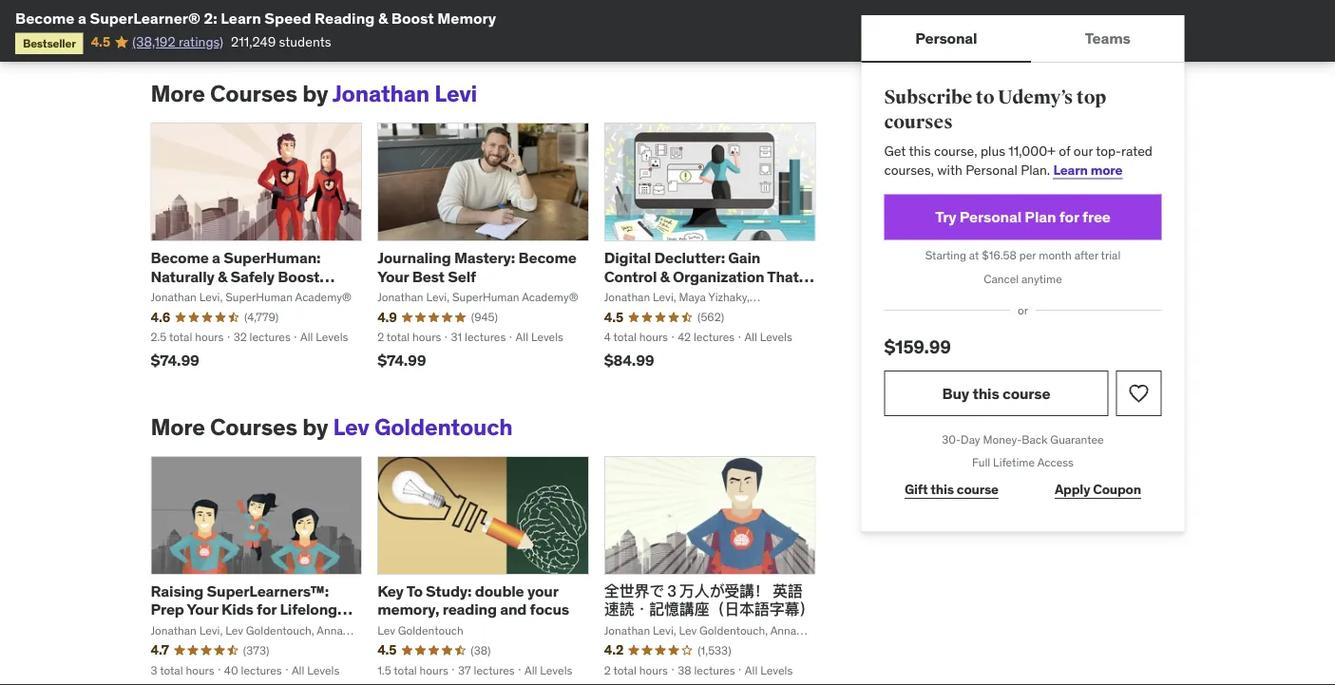 Task type: describe. For each thing, give the bounding box(es) containing it.
academy® inside journaling mastery: become your best self jonathan levi, superhuman academy®
[[522, 290, 579, 305]]

more courses by jonathan levi
[[151, 79, 477, 108]]

40 lectures
[[224, 663, 282, 678]]

double
[[475, 582, 524, 601]]

declutter:
[[655, 248, 725, 268]]

raising superlearners™: prep your kids for lifelong learning
[[151, 582, 337, 638]]

at
[[970, 248, 980, 263]]

journaling
[[378, 248, 451, 268]]

lasts!
[[604, 285, 646, 304]]

superlearners™:
[[207, 582, 329, 601]]

full
[[973, 456, 991, 470]]

lectures for journaling mastery: become your best self
[[465, 330, 506, 344]]

4779 reviews element
[[244, 309, 279, 325]]

all levels for become a superhuman: naturally & safely boost testosterone
[[300, 330, 348, 344]]

cancel
[[984, 272, 1019, 286]]

to
[[407, 582, 423, 601]]

levi, inside journaling mastery: become your best self jonathan levi, superhuman academy®
[[426, 290, 450, 305]]

goldentouch inside 全世界で３万人が受講！ 英語 速読・記憶講座（日本語字幕） jonathan levi, lev goldentouch, anna goldentouch
[[604, 640, 670, 654]]

all for 全世界で３万人が受講！ 英語 速読・記憶講座（日本語字幕）
[[745, 663, 758, 678]]

jonathan inside jonathan levi, maya yizhaky, superhuman academy®
[[604, 290, 650, 305]]

rated
[[1122, 142, 1153, 160]]

2 total hours for jonathan
[[604, 663, 668, 678]]

all levels for digital declutter: gain control & organization that lasts!
[[745, 330, 793, 344]]

this for get
[[909, 142, 931, 160]]

all levels for journaling mastery: become your best self
[[516, 330, 564, 344]]

1 horizontal spatial &
[[378, 8, 388, 28]]

levi, inside 全世界で３万人が受講！ 英語 速読・記憶講座（日本語字幕） jonathan levi, lev goldentouch, anna goldentouch
[[653, 624, 677, 638]]

that
[[768, 267, 799, 286]]

reading
[[315, 8, 375, 28]]

become inside journaling mastery: become your best self jonathan levi, superhuman academy®
[[519, 248, 577, 268]]

memory,
[[378, 600, 440, 620]]

plan
[[1025, 207, 1057, 227]]

1 vertical spatial learn
[[1054, 161, 1088, 178]]

to
[[976, 86, 995, 109]]

$84.99
[[604, 350, 655, 370]]

superhuman inside "jonathan levi, lev goldentouch, anna goldentouch, superhuman academy®"
[[222, 640, 289, 654]]

starting
[[926, 248, 967, 263]]

1.5 total hours
[[378, 663, 449, 678]]

students
[[279, 33, 331, 50]]

top
[[1077, 86, 1107, 109]]

your for raising
[[187, 600, 218, 620]]

(4,779)
[[244, 310, 279, 325]]

1.5
[[378, 663, 391, 678]]

gift
[[905, 481, 928, 498]]

wishlist image
[[1128, 382, 1151, 405]]

anytime
[[1022, 272, 1063, 286]]

organization
[[673, 267, 765, 286]]

guarantee
[[1051, 432, 1104, 447]]

jonathan levi, lev goldentouch, anna goldentouch, superhuman academy®
[[151, 624, 348, 654]]

30-day money-back guarantee full lifetime access
[[942, 432, 1104, 470]]

& for become a superhuman: naturally & safely boost testosterone
[[218, 267, 227, 286]]

total for 全世界で３万人が受講！ 英語 速読・記憶講座（日本語字幕）
[[614, 663, 637, 678]]

course for gift this course
[[957, 481, 999, 498]]

reviews
[[218, 22, 265, 39]]

apply coupon button
[[1035, 471, 1162, 509]]

tab list containing personal
[[862, 15, 1185, 63]]

maya
[[679, 290, 706, 305]]

goldentouch inside key to study: double your memory, reading and focus lev goldentouch
[[398, 624, 464, 638]]

learn more
[[1054, 161, 1123, 178]]

coupon
[[1093, 481, 1142, 498]]

your
[[528, 582, 558, 601]]

40
[[224, 663, 238, 678]]

4.7
[[151, 642, 169, 659]]

2 total hours for your
[[378, 330, 441, 344]]

subscribe to udemy's top courses
[[885, 86, 1107, 134]]

become a superhuman: naturally & safely boost testosterone
[[151, 248, 321, 304]]

lev inside key to study: double your memory, reading and focus lev goldentouch
[[378, 624, 395, 638]]

全世界で３万人が受講！ 英語 速読・記憶講座（日本語字幕） link
[[604, 582, 815, 620]]

mastery:
[[454, 248, 515, 268]]

this for gift
[[931, 481, 954, 498]]

digital
[[604, 248, 651, 268]]

of
[[1059, 142, 1071, 160]]

levels for journaling mastery: become your best self
[[531, 330, 564, 344]]

money-
[[983, 432, 1022, 447]]

get
[[885, 142, 906, 160]]

562 reviews element
[[698, 309, 725, 325]]

31
[[451, 330, 462, 344]]

4.5 for key to study: double your memory, reading and focus
[[378, 642, 397, 659]]

levels for become a superhuman: naturally & safely boost testosterone
[[316, 330, 348, 344]]

testosterone
[[151, 285, 243, 304]]

key
[[378, 582, 404, 601]]

courses,
[[885, 161, 934, 178]]

academy® inside "jonathan levi, lev goldentouch, anna goldentouch, superhuman academy®"
[[292, 640, 348, 654]]

become for become a superhuman: naturally & safely boost testosterone
[[151, 248, 209, 268]]

courses for jonathan levi
[[210, 79, 298, 108]]

personal inside personal button
[[916, 28, 978, 47]]

$74.99 for journaling mastery: become your best self
[[378, 350, 426, 370]]

by for jonathan
[[302, 79, 328, 108]]

(562)
[[698, 310, 725, 325]]

all
[[201, 22, 215, 39]]

hours for raising superlearners™: prep your kids for lifelong learning
[[186, 663, 215, 678]]

4.9
[[378, 308, 397, 325]]

(38,192
[[132, 33, 175, 50]]

superhuman inside jonathan levi, maya yizhaky, superhuman academy®
[[604, 306, 672, 321]]

more for more courses by jonathan levi
[[151, 79, 205, 108]]

lectures for 全世界で３万人が受講！ 英語 速読・記憶講座（日本語字幕）
[[694, 663, 735, 678]]

lev inside "jonathan levi, lev goldentouch, anna goldentouch, superhuman academy®"
[[226, 624, 243, 638]]

211,249 students
[[231, 33, 331, 50]]

945 reviews element
[[471, 309, 498, 325]]

bestseller
[[23, 36, 76, 50]]

all for key to study: double your memory, reading and focus
[[525, 663, 538, 678]]

naturally
[[151, 267, 215, 286]]

show
[[163, 22, 198, 39]]

all levels for key to study: double your memory, reading and focus
[[525, 663, 573, 678]]

levi, for raising superlearners™: prep your kids for lifelong learning
[[199, 624, 223, 638]]

superhuman up "(4,779)"
[[226, 290, 293, 305]]

1533 reviews element
[[698, 643, 732, 659]]

or
[[1018, 303, 1029, 318]]

subscribe
[[885, 86, 973, 109]]

11,000+
[[1009, 142, 1056, 160]]

(38)
[[471, 643, 491, 658]]

英語
[[773, 582, 803, 601]]

show all reviews button
[[151, 12, 278, 50]]

gain
[[729, 248, 761, 268]]

30-
[[942, 432, 961, 447]]

jonathan inside journaling mastery: become your best self jonathan levi, superhuman academy®
[[378, 290, 424, 305]]

starting at $16.58 per month after trial cancel anytime
[[926, 248, 1121, 286]]

raising superlearners™: prep your kids for lifelong learning link
[[151, 582, 353, 638]]

teams
[[1086, 28, 1131, 47]]

more
[[1091, 161, 1123, 178]]

lev goldentouch link
[[333, 413, 513, 441]]

udemy's
[[998, 86, 1073, 109]]

all levels for 全世界で３万人が受講！ 英語 速読・記憶講座（日本語字幕）
[[745, 663, 793, 678]]

this for buy
[[973, 383, 1000, 403]]

jonathan inside "jonathan levi, lev goldentouch, anna goldentouch, superhuman academy®"
[[151, 624, 197, 638]]

jonathan levi, maya yizhaky, superhuman academy®
[[604, 290, 750, 321]]

42 lectures
[[678, 330, 735, 344]]

38
[[678, 663, 692, 678]]

and
[[500, 600, 527, 620]]

speed
[[265, 8, 311, 28]]



Task type: vqa. For each thing, say whether or not it's contained in the screenshot.
Before We Dive In - Please Don't Skip This Lesson! button
no



Task type: locate. For each thing, give the bounding box(es) containing it.
4.5 for digital declutter: gain control & organization that lasts!
[[604, 308, 624, 325]]

1 vertical spatial by
[[302, 413, 328, 441]]

levi, left maya
[[653, 290, 677, 305]]

academy® left lasts!
[[522, 290, 579, 305]]

courses down 32 lectures on the left of the page
[[210, 413, 298, 441]]

37
[[458, 663, 471, 678]]

levi, inside "jonathan levi, lev goldentouch, anna goldentouch, superhuman academy®"
[[199, 624, 223, 638]]

total right 3
[[160, 663, 183, 678]]

1 vertical spatial more
[[151, 413, 205, 441]]

0 horizontal spatial your
[[187, 600, 218, 620]]

best
[[412, 267, 445, 286]]

all levels right 32 lectures on the left of the page
[[300, 330, 348, 344]]

this inside get this course, plus 11,000+ of our top-rated courses, with personal plan.
[[909, 142, 931, 160]]

lectures down 373 reviews element
[[241, 663, 282, 678]]

levels down the "that" at the top of page
[[760, 330, 793, 344]]

total right 2.5
[[169, 330, 192, 344]]

for inside 'raising superlearners™: prep your kids for lifelong learning'
[[257, 600, 277, 620]]

course inside button
[[1003, 383, 1051, 403]]

& up jonathan levi, maya yizhaky, superhuman academy®
[[660, 267, 670, 286]]

boost
[[392, 8, 434, 28], [278, 267, 320, 286]]

0 horizontal spatial $74.99
[[151, 350, 199, 370]]

42
[[678, 330, 691, 344]]

after
[[1075, 248, 1099, 263]]

3
[[151, 663, 157, 678]]

this up courses, in the top of the page
[[909, 142, 931, 160]]

safely
[[231, 267, 275, 286]]

total for become a superhuman: naturally & safely boost testosterone
[[169, 330, 192, 344]]

goldentouch, inside 全世界で３万人が受講！ 英語 速読・記憶講座（日本語字幕） jonathan levi, lev goldentouch, anna goldentouch
[[700, 624, 768, 638]]

levels down focus
[[540, 663, 573, 678]]

1 horizontal spatial your
[[378, 267, 409, 286]]

2 horizontal spatial goldentouch,
[[700, 624, 768, 638]]

all levels down yizhaky,
[[745, 330, 793, 344]]

2 vertical spatial this
[[931, 481, 954, 498]]

2 more from the top
[[151, 413, 205, 441]]

jonathan down naturally
[[151, 290, 197, 305]]

levi, down naturally
[[199, 290, 223, 305]]

anna down 英語 at the right bottom of the page
[[771, 624, 797, 638]]

with
[[938, 161, 963, 178]]

1 courses from the top
[[210, 79, 298, 108]]

total for key to study: double your memory, reading and focus
[[394, 663, 417, 678]]

1 vertical spatial 2 total hours
[[604, 663, 668, 678]]

goldentouch down '31'
[[374, 413, 513, 441]]

personal up $16.58 in the top of the page
[[960, 207, 1022, 227]]

2 down 4.9
[[378, 330, 384, 344]]

1 horizontal spatial become
[[151, 248, 209, 268]]

hours left 42
[[640, 330, 668, 344]]

lectures down 1533 reviews element
[[694, 663, 735, 678]]

0 vertical spatial 2 total hours
[[378, 330, 441, 344]]

1 vertical spatial courses
[[210, 413, 298, 441]]

try
[[936, 207, 957, 227]]

(373)
[[243, 643, 269, 658]]

jonathan down prep at bottom left
[[151, 624, 197, 638]]

lectures for key to study: double your memory, reading and focus
[[474, 663, 515, 678]]

2 by from the top
[[302, 413, 328, 441]]

2 horizontal spatial become
[[519, 248, 577, 268]]

course down full
[[957, 481, 999, 498]]

become a superhuman: naturally & safely boost testosterone link
[[151, 248, 335, 304]]

goldentouch down 全世界で３万人が受講！
[[604, 640, 670, 654]]

plus
[[981, 142, 1006, 160]]

superhuman down lasts!
[[604, 306, 672, 321]]

a for superlearner®
[[78, 8, 86, 28]]

38 lectures
[[678, 663, 735, 678]]

levi, for become a superhuman: naturally & safely boost testosterone
[[199, 290, 223, 305]]

anna down lifelong
[[317, 624, 343, 638]]

total right 4
[[614, 330, 637, 344]]

1 anna from the left
[[317, 624, 343, 638]]

1 horizontal spatial learn
[[1054, 161, 1088, 178]]

1 horizontal spatial for
[[1060, 207, 1080, 227]]

lifetime
[[994, 456, 1035, 470]]

become inside become a superhuman: naturally & safely boost testosterone
[[151, 248, 209, 268]]

2 for jonathan
[[604, 663, 611, 678]]

courses
[[885, 110, 953, 134]]

& left safely
[[218, 267, 227, 286]]

lectures for raising superlearners™: prep your kids for lifelong learning
[[241, 663, 282, 678]]

levels for raising superlearners™: prep your kids for lifelong learning
[[307, 663, 340, 678]]

0 vertical spatial goldentouch
[[374, 413, 513, 441]]

lev inside 全世界で３万人が受講！ 英語 速読・記憶講座（日本語字幕） jonathan levi, lev goldentouch, anna goldentouch
[[679, 624, 697, 638]]

levi, for digital declutter: gain control & organization that lasts!
[[653, 290, 677, 305]]

hours left 32
[[195, 330, 224, 344]]

211,249
[[231, 33, 276, 50]]

free
[[1083, 207, 1111, 227]]

personal down plus
[[966, 161, 1018, 178]]

0 vertical spatial personal
[[916, 28, 978, 47]]

0 vertical spatial a
[[78, 8, 86, 28]]

learn up '211,249'
[[221, 8, 261, 28]]

plan.
[[1021, 161, 1051, 178]]

kids
[[222, 600, 254, 620]]

raising
[[151, 582, 204, 601]]

lectures down 4779 reviews element
[[250, 330, 291, 344]]

& for digital declutter: gain control & organization that lasts!
[[660, 267, 670, 286]]

$74.99 down 4.9
[[378, 350, 426, 370]]

boost inside become a superhuman: naturally & safely boost testosterone
[[278, 267, 320, 286]]

boost right safely
[[278, 267, 320, 286]]

course,
[[934, 142, 978, 160]]

apply coupon
[[1055, 481, 1142, 498]]

0 vertical spatial boost
[[392, 8, 434, 28]]

total down 4.9
[[387, 330, 410, 344]]

this inside button
[[973, 383, 1000, 403]]

levels for 全世界で３万人が受講！ 英語 速読・記憶講座（日本語字幕）
[[761, 663, 793, 678]]

0 vertical spatial your
[[378, 267, 409, 286]]

levels right 32 lectures on the left of the page
[[316, 330, 348, 344]]

0 horizontal spatial course
[[957, 481, 999, 498]]

all right 38 lectures at right
[[745, 663, 758, 678]]

0 horizontal spatial 2
[[378, 330, 384, 344]]

1 horizontal spatial 4.5
[[378, 642, 397, 659]]

2 courses from the top
[[210, 413, 298, 441]]

0 horizontal spatial a
[[78, 8, 86, 28]]

personal inside get this course, plus 11,000+ of our top-rated courses, with personal plan.
[[966, 161, 1018, 178]]

more down (38,192 ratings)
[[151, 79, 205, 108]]

all levels down focus
[[525, 663, 573, 678]]

4.6
[[151, 308, 170, 325]]

jonathan up 4.9
[[378, 290, 424, 305]]

hours left '31'
[[413, 330, 441, 344]]

academy® inside jonathan levi, maya yizhaky, superhuman academy®
[[674, 306, 731, 321]]

1 horizontal spatial a
[[212, 248, 220, 268]]

(1,533)
[[698, 643, 732, 658]]

hours for key to study: double your memory, reading and focus
[[420, 663, 449, 678]]

0 vertical spatial this
[[909, 142, 931, 160]]

4 total hours
[[604, 330, 668, 344]]

reading
[[443, 600, 497, 620]]

0 horizontal spatial become
[[15, 8, 75, 28]]

learning
[[151, 618, 213, 638]]

2
[[378, 330, 384, 344], [604, 663, 611, 678]]

2 total hours down 4.2
[[604, 663, 668, 678]]

all for journaling mastery: become your best self
[[516, 330, 529, 344]]

1 horizontal spatial course
[[1003, 383, 1051, 403]]

total for journaling mastery: become your best self
[[387, 330, 410, 344]]

anna
[[317, 624, 343, 638], [771, 624, 797, 638]]

levi, inside jonathan levi, maya yizhaky, superhuman academy®
[[653, 290, 677, 305]]

a left safely
[[212, 248, 220, 268]]

1 vertical spatial goldentouch
[[398, 624, 464, 638]]

superhuman:
[[224, 248, 321, 268]]

hours for digital declutter: gain control & organization that lasts!
[[640, 330, 668, 344]]

course for buy this course
[[1003, 383, 1051, 403]]

0 horizontal spatial 4.5
[[91, 33, 110, 50]]

2 vertical spatial personal
[[960, 207, 1022, 227]]

your inside journaling mastery: become your best self jonathan levi, superhuman academy®
[[378, 267, 409, 286]]

tab list
[[862, 15, 1185, 63]]

academy® down maya
[[674, 306, 731, 321]]

lectures
[[250, 330, 291, 344], [465, 330, 506, 344], [694, 330, 735, 344], [241, 663, 282, 678], [474, 663, 515, 678], [694, 663, 735, 678]]

academy® down superhuman:
[[295, 290, 352, 305]]

superhuman up (945)
[[452, 290, 520, 305]]

1 horizontal spatial $74.99
[[378, 350, 426, 370]]

goldentouch down the memory, on the left bottom
[[398, 624, 464, 638]]

boost left the memory
[[392, 8, 434, 28]]

this right gift
[[931, 481, 954, 498]]

2 vertical spatial 4.5
[[378, 642, 397, 659]]

levels right 38 lectures at right
[[761, 663, 793, 678]]

for right kids
[[257, 600, 277, 620]]

0 vertical spatial more
[[151, 79, 205, 108]]

0 vertical spatial course
[[1003, 383, 1051, 403]]

2 total hours down 4.9
[[378, 330, 441, 344]]

journaling mastery: become your best self jonathan levi, superhuman academy®
[[378, 248, 579, 305]]

lectures for digital declutter: gain control & organization that lasts!
[[694, 330, 735, 344]]

& inside become a superhuman: naturally & safely boost testosterone
[[218, 267, 227, 286]]

$74.99 down 2.5 total hours on the left of the page
[[151, 350, 199, 370]]

levels
[[316, 330, 348, 344], [531, 330, 564, 344], [760, 330, 793, 344], [307, 663, 340, 678], [540, 663, 573, 678], [761, 663, 793, 678]]

all right "31 lectures"
[[516, 330, 529, 344]]

courses down '211,249'
[[210, 79, 298, 108]]

goldentouch, up (373)
[[246, 624, 314, 638]]

levi, down 全世界で３万人が受講！
[[653, 624, 677, 638]]

your left best
[[378, 267, 409, 286]]

2 vertical spatial goldentouch
[[604, 640, 670, 654]]

lectures for become a superhuman: naturally & safely boost testosterone
[[250, 330, 291, 344]]

hours for become a superhuman: naturally & safely boost testosterone
[[195, 330, 224, 344]]

lectures down '38 reviews' element on the bottom
[[474, 663, 515, 678]]

0 horizontal spatial &
[[218, 267, 227, 286]]

jonathan up 4.2
[[604, 624, 650, 638]]

0 horizontal spatial anna
[[317, 624, 343, 638]]

1 horizontal spatial goldentouch,
[[246, 624, 314, 638]]

buy this course button
[[885, 371, 1109, 416]]

1 horizontal spatial anna
[[771, 624, 797, 638]]

by for lev
[[302, 413, 328, 441]]

levels left 1.5
[[307, 663, 340, 678]]

0 horizontal spatial 2 total hours
[[378, 330, 441, 344]]

try personal plan for free
[[936, 207, 1111, 227]]

(38,192 ratings)
[[132, 33, 223, 50]]

& right 'reading'
[[378, 8, 388, 28]]

1 more from the top
[[151, 79, 205, 108]]

personal
[[916, 28, 978, 47], [966, 161, 1018, 178], [960, 207, 1022, 227]]

courses for lev goldentouch
[[210, 413, 298, 441]]

0 vertical spatial courses
[[210, 79, 298, 108]]

superhuman inside journaling mastery: become your best self jonathan levi, superhuman academy®
[[452, 290, 520, 305]]

gift this course
[[905, 481, 999, 498]]

jonathan left levi
[[332, 79, 430, 108]]

1 vertical spatial a
[[212, 248, 220, 268]]

levi, down kids
[[199, 624, 223, 638]]

1 vertical spatial course
[[957, 481, 999, 498]]

key to study: double your memory, reading and focus lev goldentouch
[[378, 582, 569, 638]]

goldentouch
[[374, 413, 513, 441], [398, 624, 464, 638], [604, 640, 670, 654]]

memory
[[438, 8, 496, 28]]

more for more courses by lev goldentouch
[[151, 413, 205, 441]]

31 lectures
[[451, 330, 506, 344]]

study:
[[426, 582, 472, 601]]

become up the bestseller
[[15, 8, 75, 28]]

1 by from the top
[[302, 79, 328, 108]]

1 vertical spatial 4.5
[[604, 308, 624, 325]]

3 total hours
[[151, 663, 215, 678]]

per
[[1020, 248, 1037, 263]]

38 reviews element
[[471, 643, 491, 659]]

total down 4.2
[[614, 663, 637, 678]]

superhuman up 40 lectures
[[222, 640, 289, 654]]

1 vertical spatial 2
[[604, 663, 611, 678]]

hours for 全世界で３万人が受講！ 英語 速読・記憶講座（日本語字幕）
[[640, 663, 668, 678]]

yizhaky,
[[708, 290, 750, 305]]

personal up subscribe
[[916, 28, 978, 47]]

this right buy
[[973, 383, 1000, 403]]

total for digital declutter: gain control & organization that lasts!
[[614, 330, 637, 344]]

1 horizontal spatial 2
[[604, 663, 611, 678]]

4.5 up 4
[[604, 308, 624, 325]]

1 vertical spatial this
[[973, 383, 1000, 403]]

hours left 40
[[186, 663, 215, 678]]

0 vertical spatial 4.5
[[91, 33, 110, 50]]

all right 42 lectures
[[745, 330, 758, 344]]

hours left 38
[[640, 663, 668, 678]]

2 horizontal spatial 4.5
[[604, 308, 624, 325]]

1 vertical spatial personal
[[966, 161, 1018, 178]]

2 anna from the left
[[771, 624, 797, 638]]

1 horizontal spatial boost
[[392, 8, 434, 28]]

your
[[378, 267, 409, 286], [187, 600, 218, 620]]

levels for digital declutter: gain control & organization that lasts!
[[760, 330, 793, 344]]

0 horizontal spatial boost
[[278, 267, 320, 286]]

1 vertical spatial boost
[[278, 267, 320, 286]]

anna inside "jonathan levi, lev goldentouch, anna goldentouch, superhuman academy®"
[[317, 624, 343, 638]]

month
[[1039, 248, 1072, 263]]

0 vertical spatial for
[[1060, 207, 1080, 227]]

levels left 4
[[531, 330, 564, 344]]

lectures down 562 reviews element
[[694, 330, 735, 344]]

$16.58
[[982, 248, 1017, 263]]

all for become a superhuman: naturally & safely boost testosterone
[[300, 330, 313, 344]]

for left free
[[1060, 207, 1080, 227]]

self
[[448, 267, 476, 286]]

more down 2.5 total hours on the left of the page
[[151, 413, 205, 441]]

jonathan levi, superhuman academy®
[[151, 290, 352, 305]]

2.5
[[151, 330, 167, 344]]

all levels right "31 lectures"
[[516, 330, 564, 344]]

levels for key to study: double your memory, reading and focus
[[540, 663, 573, 678]]

jonathan down 'control'
[[604, 290, 650, 305]]

total right 1.5
[[394, 663, 417, 678]]

learn down of
[[1054, 161, 1088, 178]]

levi, down best
[[426, 290, 450, 305]]

all levels for raising superlearners™: prep your kids for lifelong learning
[[292, 663, 340, 678]]

your for journaling
[[378, 267, 409, 286]]

all for raising superlearners™: prep your kids for lifelong learning
[[292, 663, 305, 678]]

lifelong
[[280, 600, 337, 620]]

all right 37 lectures
[[525, 663, 538, 678]]

0 vertical spatial learn
[[221, 8, 261, 28]]

(945)
[[471, 310, 498, 325]]

anna inside 全世界で３万人が受講！ 英語 速読・記憶講座（日本語字幕） jonathan levi, lev goldentouch, anna goldentouch
[[771, 624, 797, 638]]

4.5 up 1.5
[[378, 642, 397, 659]]

a inside become a superhuman: naturally & safely boost testosterone
[[212, 248, 220, 268]]

your left kids
[[187, 600, 218, 620]]

all right 40 lectures
[[292, 663, 305, 678]]

hours left the 37
[[420, 663, 449, 678]]

2 total hours
[[378, 330, 441, 344], [604, 663, 668, 678]]

key to study: double your memory, reading and focus link
[[378, 582, 569, 620]]

learn more link
[[1054, 161, 1123, 178]]

all for digital declutter: gain control & organization that lasts!
[[745, 330, 758, 344]]

academy® down lifelong
[[292, 640, 348, 654]]

0 vertical spatial by
[[302, 79, 328, 108]]

32 lectures
[[234, 330, 291, 344]]

a for superhuman:
[[212, 248, 220, 268]]

goldentouch, down the learning
[[151, 640, 219, 654]]

2 horizontal spatial &
[[660, 267, 670, 286]]

& inside digital declutter: gain control & organization that lasts!
[[660, 267, 670, 286]]

0 vertical spatial 2
[[378, 330, 384, 344]]

a left superlearner®
[[78, 8, 86, 28]]

total
[[169, 330, 192, 344], [387, 330, 410, 344], [614, 330, 637, 344], [160, 663, 183, 678], [394, 663, 417, 678], [614, 663, 637, 678]]

prep
[[151, 600, 184, 620]]

373 reviews element
[[243, 643, 269, 659]]

all right 32 lectures on the left of the page
[[300, 330, 313, 344]]

focus
[[530, 600, 569, 620]]

all levels right 38 lectures at right
[[745, 663, 793, 678]]

0 horizontal spatial for
[[257, 600, 277, 620]]

jonathan inside 全世界で３万人が受講！ 英語 速読・記憶講座（日本語字幕） jonathan levi, lev goldentouch, anna goldentouch
[[604, 624, 650, 638]]

become up testosterone
[[151, 248, 209, 268]]

personal inside the "try personal plan for free" link
[[960, 207, 1022, 227]]

for
[[1060, 207, 1080, 227], [257, 600, 277, 620]]

2 for your
[[378, 330, 384, 344]]

total for raising superlearners™: prep your kids for lifelong learning
[[160, 663, 183, 678]]

0 horizontal spatial learn
[[221, 8, 261, 28]]

2 $74.99 from the left
[[378, 350, 426, 370]]

all
[[300, 330, 313, 344], [516, 330, 529, 344], [745, 330, 758, 344], [292, 663, 305, 678], [525, 663, 538, 678], [745, 663, 758, 678]]

teams button
[[1032, 15, 1185, 61]]

all levels down lifelong
[[292, 663, 340, 678]]

1 horizontal spatial 2 total hours
[[604, 663, 668, 678]]

1 vertical spatial for
[[257, 600, 277, 620]]

1 $74.99 from the left
[[151, 350, 199, 370]]

lectures down 945 reviews element
[[465, 330, 506, 344]]

1 vertical spatial your
[[187, 600, 218, 620]]

$74.99 for become a superhuman: naturally & safely boost testosterone
[[151, 350, 199, 370]]

hours for journaling mastery: become your best self
[[413, 330, 441, 344]]

become right mastery: on the top
[[519, 248, 577, 268]]

2 down 4.2
[[604, 663, 611, 678]]

0 horizontal spatial goldentouch,
[[151, 640, 219, 654]]

get this course, plus 11,000+ of our top-rated courses, with personal plan.
[[885, 142, 1153, 178]]

4.5 down superlearner®
[[91, 33, 110, 50]]

personal button
[[862, 15, 1032, 61]]

buy this course
[[943, 383, 1051, 403]]

your inside 'raising superlearners™: prep your kids for lifelong learning'
[[187, 600, 218, 620]]

course up back
[[1003, 383, 1051, 403]]

全世界で３万人が受講！
[[604, 582, 770, 601]]

superhuman
[[226, 290, 293, 305], [452, 290, 520, 305], [604, 306, 672, 321], [222, 640, 289, 654]]

lev
[[333, 413, 370, 441], [226, 624, 243, 638], [378, 624, 395, 638], [679, 624, 697, 638]]

become for become a superlearner® 2: learn speed reading & boost memory
[[15, 8, 75, 28]]

goldentouch, up (1,533)
[[700, 624, 768, 638]]



